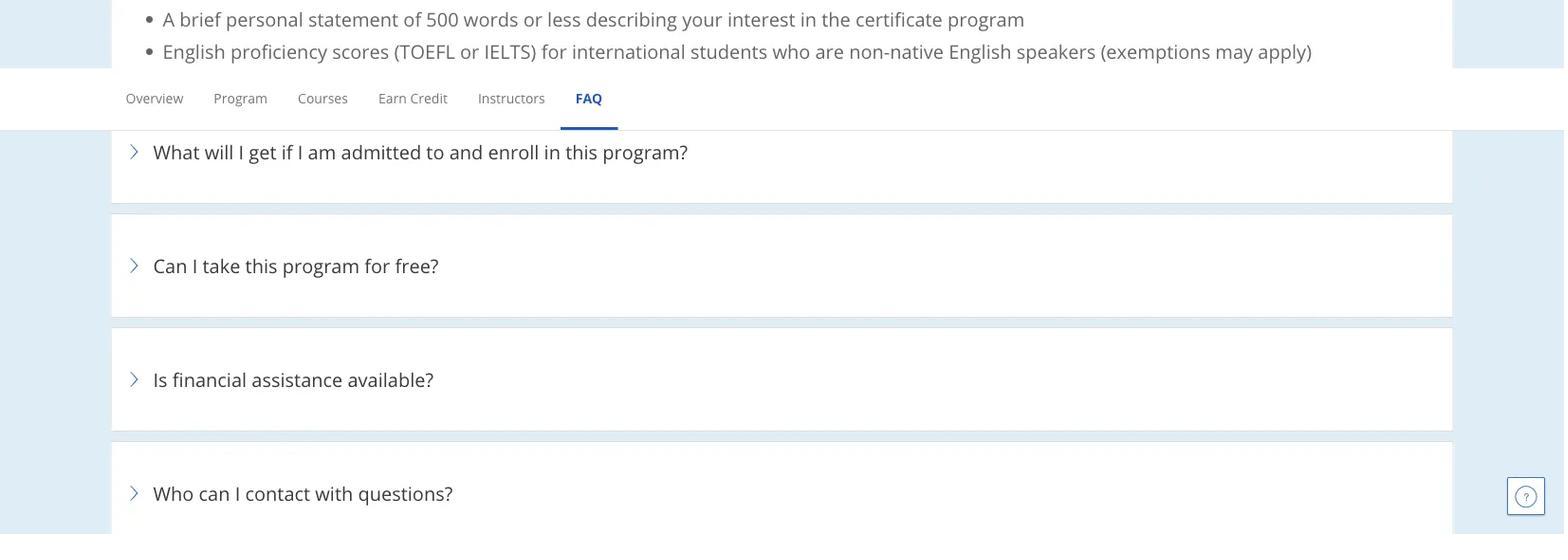Task type: locate. For each thing, give the bounding box(es) containing it.
in inside dropdown button
[[544, 139, 561, 165]]

in right enroll
[[544, 139, 561, 165]]

3 chevron right image from the top
[[123, 482, 146, 505]]

free?
[[395, 252, 439, 279]]

program
[[214, 89, 268, 107]]

english
[[163, 38, 226, 64], [949, 38, 1012, 64]]

2 english from the left
[[949, 38, 1012, 64]]

can i take this program for free? list item
[[111, 214, 1454, 318]]

what will i get if i am admitted to and enroll in this program? button
[[123, 112, 1442, 192]]

earn credit link
[[379, 89, 448, 107]]

or left less
[[523, 6, 543, 32]]

0 vertical spatial program
[[948, 6, 1025, 32]]

enroll
[[488, 139, 539, 165]]

ielts)
[[484, 38, 537, 64]]

this inside list item
[[566, 139, 598, 165]]

for left free?
[[365, 252, 390, 279]]

is financial assistance available?
[[153, 366, 434, 392]]

chevron right image for can
[[123, 254, 146, 277]]

who
[[153, 480, 194, 506]]

overview
[[126, 89, 183, 107]]

0 horizontal spatial english
[[163, 38, 226, 64]]

list item
[[111, 0, 1454, 101]]

who can i contact with questions?
[[153, 480, 453, 506]]

chevron right image inside what will i get if i am admitted to and enroll in this program? dropdown button
[[123, 140, 146, 163]]

i
[[239, 139, 244, 165], [298, 139, 303, 165], [192, 252, 198, 279], [235, 480, 240, 506]]

english proficiency scores (toefl or ielts) for international students who are non-native english speakers (exemptions may apply) list item
[[163, 38, 1419, 64]]

program link
[[214, 89, 268, 107]]

1 horizontal spatial program
[[948, 6, 1025, 32]]

what will i get if i am admitted to and enroll in this program?
[[153, 139, 688, 165]]

interest
[[728, 6, 796, 32]]

who can i contact with questions? list item
[[111, 441, 1454, 534]]

for inside a brief personal statement of 500 words or less describing your interest in the certificate program english proficiency scores (toefl or ielts) for international students who are non-native english speakers (exemptions may apply)
[[542, 38, 567, 64]]

chevron right image left what
[[123, 140, 146, 163]]

describing
[[586, 6, 678, 32]]

1 horizontal spatial english
[[949, 38, 1012, 64]]

proficiency
[[231, 38, 327, 64]]

financial
[[173, 366, 247, 392]]

who can i contact with questions? button
[[123, 454, 1442, 533]]

this
[[566, 139, 598, 165], [245, 252, 278, 279]]

1 chevron right image from the top
[[123, 140, 146, 163]]

earn
[[379, 89, 407, 107]]

the
[[822, 6, 851, 32]]

or
[[523, 6, 543, 32], [460, 38, 479, 64]]

for
[[542, 38, 567, 64], [365, 252, 390, 279]]

list
[[153, 0, 1419, 64]]

is financial assistance available? button
[[123, 340, 1442, 419]]

program
[[948, 6, 1025, 32], [283, 252, 360, 279]]

0 vertical spatial or
[[523, 6, 543, 32]]

speakers
[[1017, 38, 1096, 64]]

questions?
[[358, 480, 453, 506]]

1 vertical spatial or
[[460, 38, 479, 64]]

will
[[205, 139, 234, 165]]

chevron right image
[[123, 140, 146, 163], [123, 254, 146, 277], [123, 482, 146, 505]]

i inside list item
[[192, 252, 198, 279]]

1 horizontal spatial this
[[566, 139, 598, 165]]

available?
[[348, 366, 434, 392]]

this right take
[[245, 252, 278, 279]]

program inside a brief personal statement of 500 words or less describing your interest in the certificate program english proficiency scores (toefl or ielts) for international students who are non-native english speakers (exemptions may apply)
[[948, 6, 1025, 32]]

1 english from the left
[[163, 38, 226, 64]]

scores
[[332, 38, 389, 64]]

0 horizontal spatial this
[[245, 252, 278, 279]]

chevron right image inside 'who can i contact with questions?' dropdown button
[[123, 482, 146, 505]]

what
[[153, 139, 200, 165]]

overview link
[[126, 89, 183, 107]]

chevron right image inside "can i take this program for free?" dropdown button
[[123, 254, 146, 277]]

in
[[801, 6, 817, 32], [544, 139, 561, 165]]

faq
[[576, 89, 603, 107]]

this down faq
[[566, 139, 598, 165]]

chevron right image left who
[[123, 482, 146, 505]]

are
[[816, 38, 845, 64]]

who
[[773, 38, 811, 64]]

1 horizontal spatial in
[[801, 6, 817, 32]]

1 horizontal spatial for
[[542, 38, 567, 64]]

2 chevron right image from the top
[[123, 254, 146, 277]]

credit
[[410, 89, 448, 107]]

can i take this program for free? button
[[123, 226, 1442, 306]]

help center image
[[1515, 485, 1538, 508]]

english right native
[[949, 38, 1012, 64]]

i right can
[[192, 252, 198, 279]]

0 vertical spatial chevron right image
[[123, 140, 146, 163]]

this inside list item
[[245, 252, 278, 279]]

(exemptions
[[1101, 38, 1211, 64]]

0 vertical spatial in
[[801, 6, 817, 32]]

chevron right image for what
[[123, 140, 146, 163]]

chevron right image left can
[[123, 254, 146, 277]]

what will i get if i am admitted to and enroll in this program? list item
[[111, 100, 1454, 204]]

in left the
[[801, 6, 817, 32]]

0 vertical spatial for
[[542, 38, 567, 64]]

contact
[[245, 480, 310, 506]]

1 horizontal spatial or
[[523, 6, 543, 32]]

1 vertical spatial for
[[365, 252, 390, 279]]

to
[[426, 139, 445, 165]]

for down less
[[542, 38, 567, 64]]

1 vertical spatial in
[[544, 139, 561, 165]]

1 vertical spatial program
[[283, 252, 360, 279]]

i right if
[[298, 139, 303, 165]]

1 vertical spatial this
[[245, 252, 278, 279]]

2 vertical spatial chevron right image
[[123, 482, 146, 505]]

0 vertical spatial this
[[566, 139, 598, 165]]

native
[[890, 38, 944, 64]]

assistance
[[252, 366, 343, 392]]

1 vertical spatial chevron right image
[[123, 254, 146, 277]]

0 horizontal spatial program
[[283, 252, 360, 279]]

am
[[308, 139, 336, 165]]

students
[[691, 38, 768, 64]]

english down brief
[[163, 38, 226, 64]]

chevron right image
[[123, 368, 146, 391]]

or down 'words'
[[460, 38, 479, 64]]

0 horizontal spatial for
[[365, 252, 390, 279]]

0 horizontal spatial in
[[544, 139, 561, 165]]



Task type: vqa. For each thing, say whether or not it's contained in the screenshot.
,
no



Task type: describe. For each thing, give the bounding box(es) containing it.
can
[[153, 252, 187, 279]]

international
[[572, 38, 686, 64]]

earn credit
[[379, 89, 448, 107]]

of
[[404, 6, 421, 32]]

in inside a brief personal statement of 500 words or less describing your interest in the certificate program english proficiency scores (toefl or ielts) for international students who are non-native english speakers (exemptions may apply)
[[801, 6, 817, 32]]

a
[[163, 6, 175, 32]]

faq link
[[576, 89, 603, 107]]

for inside "can i take this program for free?" dropdown button
[[365, 252, 390, 279]]

i left get
[[239, 139, 244, 165]]

your
[[682, 6, 723, 32]]

program inside dropdown button
[[283, 252, 360, 279]]

list item containing a brief personal statement of 500 words or less describing your interest in the certificate program
[[111, 0, 1454, 101]]

i right can in the bottom of the page
[[235, 480, 240, 506]]

can
[[199, 480, 230, 506]]

list containing a brief personal statement of 500 words or less describing your interest in the certificate program
[[153, 0, 1419, 64]]

is financial assistance available? list item
[[111, 327, 1454, 432]]

courses link
[[298, 89, 348, 107]]

admitted
[[341, 139, 422, 165]]

instructors link
[[478, 89, 545, 107]]

a brief personal statement of 500 words or less describing your interest in the certificate program english proficiency scores (toefl or ielts) for international students who are non-native english speakers (exemptions may apply)
[[163, 6, 1317, 64]]

program?
[[603, 139, 688, 165]]

0 horizontal spatial or
[[460, 38, 479, 64]]

if
[[282, 139, 293, 165]]

certificate menu element
[[111, 68, 1454, 130]]

get
[[249, 139, 277, 165]]

less
[[548, 6, 581, 32]]

non-
[[849, 38, 890, 64]]

apply)
[[1259, 38, 1312, 64]]

courses
[[298, 89, 348, 107]]

(toefl
[[394, 38, 455, 64]]

certificate
[[856, 6, 943, 32]]

take
[[203, 252, 240, 279]]

a brief personal statement of 500 words or less describing your interest in the certificate program list item
[[163, 6, 1419, 32]]

chevron right image for who
[[123, 482, 146, 505]]

may
[[1216, 38, 1254, 64]]

brief
[[180, 6, 221, 32]]

is
[[153, 366, 168, 392]]

personal
[[226, 6, 303, 32]]

statement
[[308, 6, 399, 32]]

words
[[464, 6, 519, 32]]

with
[[315, 480, 353, 506]]

instructors
[[478, 89, 545, 107]]

500
[[426, 6, 459, 32]]

can i take this program for free?
[[153, 252, 439, 279]]

and
[[450, 139, 483, 165]]



